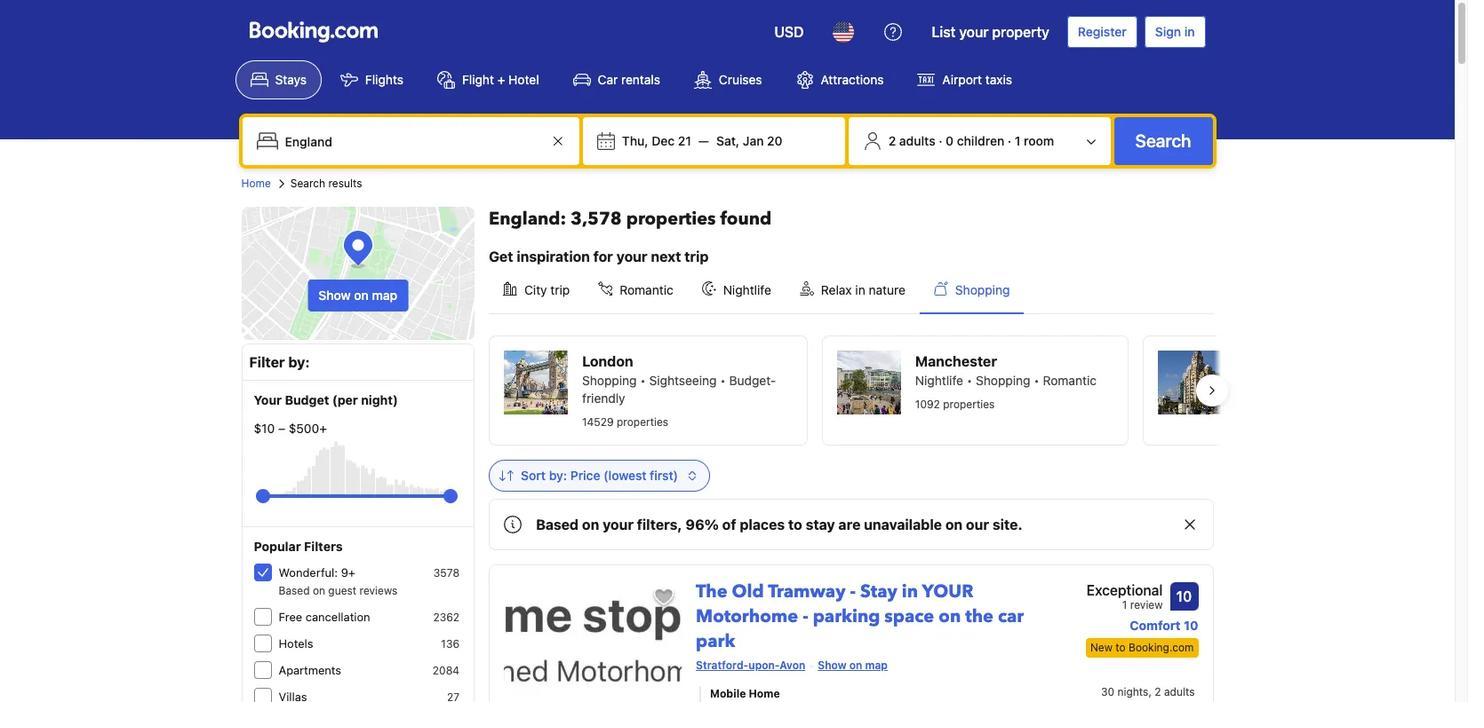 Task type: describe. For each thing, give the bounding box(es) containing it.
1 horizontal spatial trip
[[684, 249, 709, 265]]

in for sign
[[1184, 24, 1195, 39]]

sign in
[[1155, 24, 1195, 39]]

0 vertical spatial -
[[850, 580, 856, 604]]

sort
[[521, 468, 546, 483]]

airport taxis
[[942, 72, 1012, 87]]

usd
[[774, 24, 804, 40]]

car rentals
[[598, 72, 660, 87]]

cruises link
[[679, 60, 777, 100]]

thu, dec 21 — sat, jan 20
[[622, 133, 783, 148]]

1 · from the left
[[939, 133, 943, 148]]

mobile home link
[[710, 687, 1011, 703]]

room
[[1024, 133, 1054, 148]]

tab list containing city trip
[[489, 268, 1214, 316]]

popular filters
[[254, 539, 343, 555]]

2 · from the left
[[1008, 133, 1012, 148]]

–
[[278, 421, 285, 436]]

1 • from the left
[[640, 373, 646, 388]]

romantic inside manchester nightlife • shopping • romantic
[[1043, 373, 1097, 388]]

2084
[[433, 665, 460, 678]]

places
[[740, 517, 785, 533]]

stay
[[860, 580, 898, 604]]

14529
[[582, 416, 614, 429]]

3578
[[434, 567, 460, 580]]

(per
[[332, 393, 358, 408]]

exceptional
[[1087, 583, 1163, 599]]

property
[[992, 24, 1049, 40]]

attractions link
[[781, 60, 899, 100]]

free cancellation
[[279, 611, 370, 625]]

+
[[497, 72, 505, 87]]

england: 3,578 properties found
[[489, 207, 772, 231]]

nightlife button
[[688, 268, 785, 314]]

21
[[678, 133, 691, 148]]

price
[[570, 468, 600, 483]]

search results updated. england: 3,578 properties found. applied filters: wonderful: 9+. element
[[489, 207, 1214, 232]]

flight
[[462, 72, 494, 87]]

based on guest reviews
[[279, 585, 398, 598]]

old
[[732, 580, 764, 604]]

car
[[998, 605, 1024, 629]]

2 • from the left
[[720, 373, 726, 388]]

register
[[1078, 24, 1127, 39]]

jan
[[743, 133, 764, 148]]

9+
[[341, 566, 356, 580]]

region containing london
[[475, 329, 1449, 453]]

1 vertical spatial 2
[[1155, 686, 1161, 699]]

scored 10 element
[[1170, 583, 1198, 611]]

30
[[1101, 686, 1115, 699]]

liverpool image
[[1158, 351, 1222, 415]]

motorhome
[[696, 605, 798, 629]]

nature
[[869, 283, 906, 298]]

30 nights , 2 adults
[[1101, 686, 1195, 699]]

by: for filter
[[288, 355, 310, 371]]

3 • from the left
[[967, 373, 972, 388]]

search for search results
[[290, 177, 325, 190]]

mobile
[[710, 688, 746, 701]]

hotel
[[508, 72, 539, 87]]

romantic inside button
[[620, 283, 673, 298]]

stratford-
[[696, 659, 749, 673]]

flights
[[365, 72, 403, 87]]

show inside button
[[318, 288, 351, 303]]

136
[[441, 638, 460, 651]]

sightseeing
[[649, 373, 717, 388]]

$10
[[254, 421, 275, 436]]

1 vertical spatial -
[[803, 605, 808, 629]]

search for search
[[1135, 131, 1191, 151]]

nightlife inside button
[[723, 283, 771, 298]]

home link
[[241, 176, 271, 192]]

1 vertical spatial map
[[865, 659, 888, 673]]

free
[[279, 611, 302, 625]]

exceptional element
[[1086, 580, 1163, 602]]

2 adults · 0 children · 1 room button
[[856, 124, 1103, 158]]

2362
[[433, 611, 460, 625]]

register link
[[1067, 16, 1137, 48]]

night)
[[361, 393, 398, 408]]

get inspiration for your next trip
[[489, 249, 709, 265]]

stay
[[806, 517, 835, 533]]

your
[[922, 580, 974, 604]]

cancellation
[[306, 611, 370, 625]]

park
[[696, 630, 735, 654]]

airport
[[942, 72, 982, 87]]

reviews
[[359, 585, 398, 598]]

sat, jan 20 button
[[709, 125, 790, 157]]

dec
[[652, 133, 675, 148]]

adults inside 'button'
[[899, 133, 935, 148]]

usd button
[[764, 11, 815, 53]]

1 horizontal spatial show
[[818, 659, 847, 673]]

mobile home
[[710, 688, 780, 701]]

comfort 10 new to booking.com
[[1090, 619, 1198, 655]]

shopping inside london shopping • sightseeing • budget- friendly
[[582, 373, 637, 388]]

sign
[[1155, 24, 1181, 39]]

relax
[[821, 283, 852, 298]]

2 adults · 0 children · 1 room
[[888, 133, 1054, 148]]

1 inside exceptional 1 review
[[1122, 599, 1127, 612]]

attractions
[[821, 72, 884, 87]]

properties for london
[[617, 416, 668, 429]]

space
[[885, 605, 934, 629]]

city trip button
[[489, 268, 584, 314]]

the
[[696, 580, 728, 604]]

1 inside 'button'
[[1015, 133, 1021, 148]]



Task type: locate. For each thing, give the bounding box(es) containing it.
filters
[[304, 539, 343, 555]]

10 down scored 10 'element'
[[1184, 619, 1198, 634]]

1 horizontal spatial by:
[[549, 468, 567, 483]]

- down tramway
[[803, 605, 808, 629]]

adults right ,
[[1164, 686, 1195, 699]]

relax in nature
[[821, 283, 906, 298]]

manchester image
[[837, 351, 901, 415]]

comfort
[[1130, 619, 1181, 634]]

0 vertical spatial search
[[1135, 131, 1191, 151]]

taxis
[[986, 72, 1012, 87]]

map inside button
[[372, 288, 397, 303]]

relax in nature button
[[785, 268, 920, 314]]

shopping inside shopping "button"
[[955, 283, 1010, 298]]

show on map inside button
[[318, 288, 397, 303]]

0 horizontal spatial to
[[788, 517, 802, 533]]

1 vertical spatial nightlife
[[915, 373, 963, 388]]

1 vertical spatial 1
[[1122, 599, 1127, 612]]

0 vertical spatial 2
[[888, 133, 896, 148]]

map
[[372, 288, 397, 303], [865, 659, 888, 673]]

0 horizontal spatial show
[[318, 288, 351, 303]]

tab list
[[489, 268, 1214, 316]]

in up space
[[902, 580, 918, 604]]

0 vertical spatial show on map
[[318, 288, 397, 303]]

2 horizontal spatial in
[[1184, 24, 1195, 39]]

1 horizontal spatial 2
[[1155, 686, 1161, 699]]

your
[[254, 393, 282, 408]]

0 vertical spatial trip
[[684, 249, 709, 265]]

review
[[1130, 599, 1163, 612]]

budget
[[285, 393, 329, 408]]

0 vertical spatial romantic
[[620, 283, 673, 298]]

shopping inside manchester nightlife • shopping • romantic
[[976, 373, 1030, 388]]

on inside show on map button
[[354, 288, 369, 303]]

0 vertical spatial your
[[959, 24, 989, 40]]

1 horizontal spatial 1
[[1122, 599, 1127, 612]]

0 vertical spatial nightlife
[[723, 283, 771, 298]]

shopping
[[955, 283, 1010, 298], [582, 373, 637, 388], [976, 373, 1030, 388]]

in inside the old tramway - stay in your motorhome - parking space on the car park
[[902, 580, 918, 604]]

stays link
[[235, 60, 322, 100]]

the
[[965, 605, 994, 629]]

0 horizontal spatial in
[[855, 283, 865, 298]]

0 vertical spatial adults
[[899, 133, 935, 148]]

city
[[524, 283, 547, 298]]

1 horizontal spatial home
[[749, 688, 780, 701]]

nights
[[1118, 686, 1149, 699]]

properties inside search results updated. england: 3,578 properties found. applied filters: wonderful: 9+. element
[[626, 207, 716, 231]]

sort by: price (lowest first)
[[521, 468, 678, 483]]

show on map button
[[308, 280, 408, 312]]

popular
[[254, 539, 301, 555]]

by:
[[288, 355, 310, 371], [549, 468, 567, 483]]

show
[[318, 288, 351, 303], [818, 659, 847, 673]]

0 horizontal spatial 2
[[888, 133, 896, 148]]

1 horizontal spatial based
[[536, 517, 579, 533]]

based for based on guest reviews
[[279, 585, 310, 598]]

1 horizontal spatial to
[[1116, 642, 1126, 655]]

home down upon- on the bottom right
[[749, 688, 780, 701]]

cruises
[[719, 72, 762, 87]]

0 horizontal spatial based
[[279, 585, 310, 598]]

search results
[[290, 177, 362, 190]]

wonderful: 9+
[[279, 566, 356, 580]]

1 vertical spatial in
[[855, 283, 865, 298]]

1 vertical spatial to
[[1116, 642, 1126, 655]]

in for relax
[[855, 283, 865, 298]]

0 horizontal spatial show on map
[[318, 288, 397, 303]]

1 vertical spatial by:
[[549, 468, 567, 483]]

2
[[888, 133, 896, 148], [1155, 686, 1161, 699]]

0 horizontal spatial trip
[[550, 283, 570, 298]]

first)
[[650, 468, 678, 483]]

1092 properties
[[915, 398, 995, 411]]

2 right ,
[[1155, 686, 1161, 699]]

0 horizontal spatial adults
[[899, 133, 935, 148]]

2 inside 2 adults · 0 children · 1 room 'button'
[[888, 133, 896, 148]]

· right 'children'
[[1008, 133, 1012, 148]]

1 vertical spatial home
[[749, 688, 780, 701]]

sat,
[[716, 133, 740, 148]]

2 vertical spatial properties
[[617, 416, 668, 429]]

search inside button
[[1135, 131, 1191, 151]]

1 vertical spatial based
[[279, 585, 310, 598]]

1 vertical spatial search
[[290, 177, 325, 190]]

10 inside scored 10 'element'
[[1176, 589, 1192, 605]]

1 horizontal spatial ·
[[1008, 133, 1012, 148]]

based on your filters, 96% of places to stay are unavailable on our site.
[[536, 517, 1023, 533]]

2 left 0
[[888, 133, 896, 148]]

- up parking
[[850, 580, 856, 604]]

unavailable
[[864, 517, 942, 533]]

next
[[651, 249, 681, 265]]

in right relax in the top right of the page
[[855, 283, 865, 298]]

properties up next
[[626, 207, 716, 231]]

children
[[957, 133, 1004, 148]]

1 horizontal spatial romantic
[[1043, 373, 1097, 388]]

0 horizontal spatial ·
[[939, 133, 943, 148]]

home left search results
[[241, 177, 271, 190]]

stays
[[275, 72, 307, 87]]

nightlife inside manchester nightlife • shopping • romantic
[[915, 373, 963, 388]]

1 left review
[[1122, 599, 1127, 612]]

0 vertical spatial home
[[241, 177, 271, 190]]

nightlife down manchester
[[915, 373, 963, 388]]

based down sort
[[536, 517, 579, 533]]

to right new
[[1116, 642, 1126, 655]]

96%
[[686, 517, 719, 533]]

3,578
[[571, 207, 622, 231]]

to left stay
[[788, 517, 802, 533]]

romantic button
[[584, 268, 688, 314]]

inspiration
[[517, 249, 590, 265]]

tramway
[[768, 580, 846, 604]]

upon-
[[749, 659, 780, 673]]

1 vertical spatial 10
[[1184, 619, 1198, 634]]

filters,
[[637, 517, 682, 533]]

on inside the old tramway - stay in your motorhome - parking space on the car park
[[939, 605, 961, 629]]

london image
[[504, 351, 568, 415]]

city trip
[[524, 283, 570, 298]]

london
[[582, 354, 633, 370]]

england:
[[489, 207, 566, 231]]

list your property
[[932, 24, 1049, 40]]

trip inside button
[[550, 283, 570, 298]]

0 vertical spatial to
[[788, 517, 802, 533]]

filter
[[249, 355, 285, 371]]

20
[[767, 133, 783, 148]]

0 vertical spatial based
[[536, 517, 579, 533]]

flight + hotel
[[462, 72, 539, 87]]

nightlife
[[723, 283, 771, 298], [915, 373, 963, 388]]

1 horizontal spatial in
[[902, 580, 918, 604]]

your right list
[[959, 24, 989, 40]]

get
[[489, 249, 513, 265]]

1 horizontal spatial search
[[1135, 131, 1191, 151]]

-
[[850, 580, 856, 604], [803, 605, 808, 629]]

properties right 1092
[[943, 398, 995, 411]]

0 horizontal spatial search
[[290, 177, 325, 190]]

by: right the filter at the left
[[288, 355, 310, 371]]

0 vertical spatial 1
[[1015, 133, 1021, 148]]

shopping up friendly
[[582, 373, 637, 388]]

adults
[[899, 133, 935, 148], [1164, 686, 1195, 699]]

trip right next
[[684, 249, 709, 265]]

2 vertical spatial your
[[603, 517, 634, 533]]

nightlife down found
[[723, 283, 771, 298]]

Where are you going? field
[[278, 125, 547, 157]]

10 right review
[[1176, 589, 1192, 605]]

0
[[946, 133, 954, 148]]

manchester nightlife • shopping • romantic
[[915, 354, 1097, 388]]

your
[[959, 24, 989, 40], [617, 249, 648, 265], [603, 517, 634, 533]]

your left the filters,
[[603, 517, 634, 533]]

0 horizontal spatial by:
[[288, 355, 310, 371]]

1 horizontal spatial adults
[[1164, 686, 1195, 699]]

based
[[536, 517, 579, 533], [279, 585, 310, 598]]

based down wonderful:
[[279, 585, 310, 598]]

the old tramway - stay in your motorhome - parking space on the car park image
[[504, 580, 682, 703]]

in right sign
[[1184, 24, 1195, 39]]

1 left room
[[1015, 133, 1021, 148]]

adults left 0
[[899, 133, 935, 148]]

trip right city
[[550, 283, 570, 298]]

found
[[720, 207, 772, 231]]

1 horizontal spatial -
[[850, 580, 856, 604]]

shopping up manchester
[[955, 283, 1010, 298]]

0 horizontal spatial home
[[241, 177, 271, 190]]

0 horizontal spatial romantic
[[620, 283, 673, 298]]

by: right sort
[[549, 468, 567, 483]]

on
[[354, 288, 369, 303], [582, 517, 599, 533], [946, 517, 963, 533], [313, 585, 325, 598], [939, 605, 961, 629], [849, 659, 862, 673]]

0 horizontal spatial nightlife
[[723, 283, 771, 298]]

$500+
[[289, 421, 327, 436]]

0 vertical spatial map
[[372, 288, 397, 303]]

1 horizontal spatial nightlife
[[915, 373, 963, 388]]

by: for sort
[[549, 468, 567, 483]]

region
[[475, 329, 1449, 453]]

list
[[932, 24, 956, 40]]

filter by:
[[249, 355, 310, 371]]

flights link
[[325, 60, 419, 100]]

the old tramway - stay in your motorhome - parking space on the car park
[[696, 580, 1024, 654]]

results
[[328, 177, 362, 190]]

0 vertical spatial show
[[318, 288, 351, 303]]

properties right 14529 on the bottom left
[[617, 416, 668, 429]]

1092
[[915, 398, 940, 411]]

in inside "button"
[[855, 283, 865, 298]]

properties for manchester
[[943, 398, 995, 411]]

1 vertical spatial your
[[617, 249, 648, 265]]

$10 – $500+
[[254, 421, 327, 436]]

1 vertical spatial show on map
[[818, 659, 888, 673]]

flight + hotel link
[[422, 60, 554, 100]]

your right for
[[617, 249, 648, 265]]

wonderful:
[[279, 566, 338, 580]]

0 horizontal spatial -
[[803, 605, 808, 629]]

1
[[1015, 133, 1021, 148], [1122, 599, 1127, 612]]

friendly
[[582, 391, 625, 406]]

1 horizontal spatial map
[[865, 659, 888, 673]]

london shopping • sightseeing • budget- friendly
[[582, 354, 776, 406]]

shopping down manchester
[[976, 373, 1030, 388]]

1 horizontal spatial show on map
[[818, 659, 888, 673]]

1 vertical spatial trip
[[550, 283, 570, 298]]

0 vertical spatial by:
[[288, 355, 310, 371]]

· left 0
[[939, 133, 943, 148]]

10 inside "comfort 10 new to booking.com"
[[1184, 619, 1198, 634]]

0 vertical spatial in
[[1184, 24, 1195, 39]]

1 vertical spatial show
[[818, 659, 847, 673]]

1 vertical spatial properties
[[943, 398, 995, 411]]

our
[[966, 517, 989, 533]]

new
[[1090, 642, 1113, 655]]

0 vertical spatial properties
[[626, 207, 716, 231]]

0 horizontal spatial map
[[372, 288, 397, 303]]

properties
[[626, 207, 716, 231], [943, 398, 995, 411], [617, 416, 668, 429]]

group
[[263, 483, 451, 511]]

booking.com image
[[249, 21, 377, 43]]

0 vertical spatial 10
[[1176, 589, 1192, 605]]

based for based on your filters, 96% of places to stay are unavailable on our site.
[[536, 517, 579, 533]]

of
[[722, 517, 736, 533]]

0 horizontal spatial 1
[[1015, 133, 1021, 148]]

1 vertical spatial adults
[[1164, 686, 1195, 699]]

to inside "comfort 10 new to booking.com"
[[1116, 642, 1126, 655]]

2 vertical spatial in
[[902, 580, 918, 604]]

4 • from the left
[[1034, 373, 1040, 388]]

1 vertical spatial romantic
[[1043, 373, 1097, 388]]



Task type: vqa. For each thing, say whether or not it's contained in the screenshot.
2084
yes



